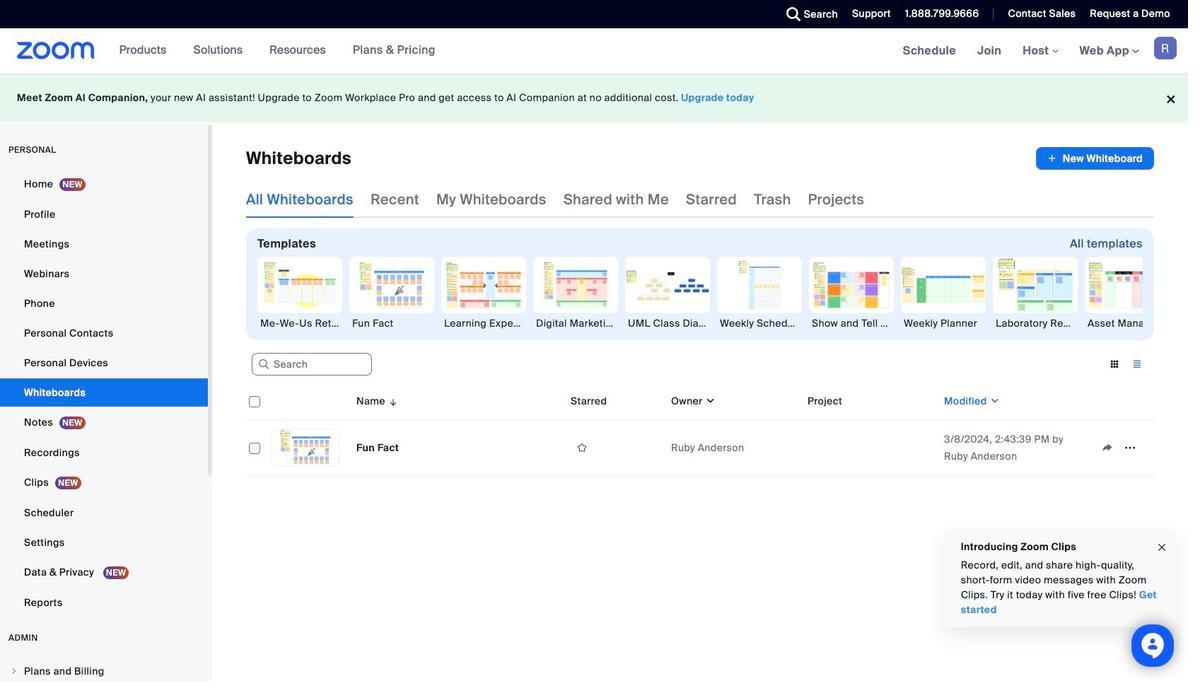 Task type: vqa. For each thing, say whether or not it's contained in the screenshot.
thumbnail of Fun Fact
yes



Task type: locate. For each thing, give the bounding box(es) containing it.
laboratory report element
[[993, 316, 1078, 330]]

add image
[[1048, 151, 1058, 166]]

menu item
[[0, 658, 208, 681]]

fun fact element
[[349, 316, 434, 330], [357, 441, 399, 454]]

product information navigation
[[109, 28, 446, 74]]

asset management element
[[1085, 316, 1170, 330]]

weekly schedule element
[[717, 316, 802, 330]]

click to star the whiteboard fun fact image
[[571, 441, 594, 454]]

application
[[1036, 147, 1155, 170], [246, 383, 1155, 476]]

close image
[[1157, 539, 1168, 556]]

learning experience canvas element
[[441, 316, 526, 330]]

1 vertical spatial application
[[246, 383, 1155, 476]]

right image
[[10, 667, 18, 676]]

banner
[[0, 28, 1189, 74]]

personal menu menu
[[0, 170, 208, 618]]

Search text field
[[252, 353, 372, 376]]

cell
[[802, 420, 939, 476]]

footer
[[0, 74, 1189, 122]]

weekly planner element
[[901, 316, 986, 330]]

digital marketing canvas element
[[533, 316, 618, 330]]

thumbnail of fun fact image
[[272, 429, 339, 466]]

tabs of all whiteboard page tab list
[[246, 181, 865, 218]]



Task type: describe. For each thing, give the bounding box(es) containing it.
zoom logo image
[[17, 42, 95, 59]]

down image
[[703, 394, 716, 408]]

me-we-us retrospective element
[[258, 316, 342, 330]]

profile picture image
[[1155, 37, 1177, 59]]

meetings navigation
[[893, 28, 1189, 74]]

list mode, selected image
[[1126, 358, 1149, 371]]

uml class diagram element
[[625, 316, 710, 330]]

0 vertical spatial application
[[1036, 147, 1155, 170]]

arrow down image
[[385, 393, 399, 410]]

show and tell with a twist element
[[809, 316, 894, 330]]

0 vertical spatial fun fact element
[[349, 316, 434, 330]]

1 vertical spatial fun fact element
[[357, 441, 399, 454]]

grid mode, not selected image
[[1104, 358, 1126, 371]]



